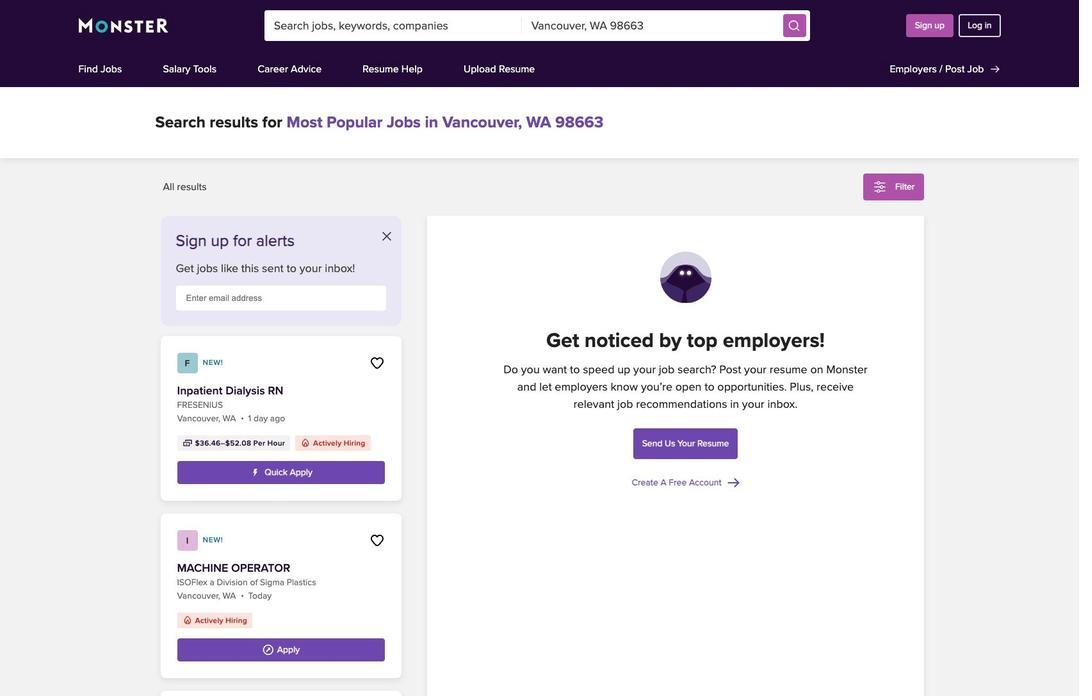 Task type: describe. For each thing, give the bounding box(es) containing it.
close image
[[382, 232, 391, 241]]

save this job image
[[369, 533, 385, 548]]

Search jobs, keywords, companies search field
[[264, 10, 522, 41]]

email address email field
[[176, 286, 386, 311]]



Task type: vqa. For each thing, say whether or not it's contained in the screenshot.
'Inpatient Dialysis RN at FRESENIUS' element
yes



Task type: locate. For each thing, give the bounding box(es) containing it.
filter image
[[872, 179, 888, 195]]

filter image
[[872, 179, 888, 195]]

inpatient dialysis rn at fresenius element
[[160, 336, 401, 501]]

machine operator at isoflex a division of sigma plastics element
[[160, 514, 401, 678]]

save this job image
[[369, 355, 385, 371]]

monster image
[[78, 18, 168, 33]]

Enter location or "remote" search field
[[522, 10, 779, 41]]

search image
[[788, 19, 800, 32]]



